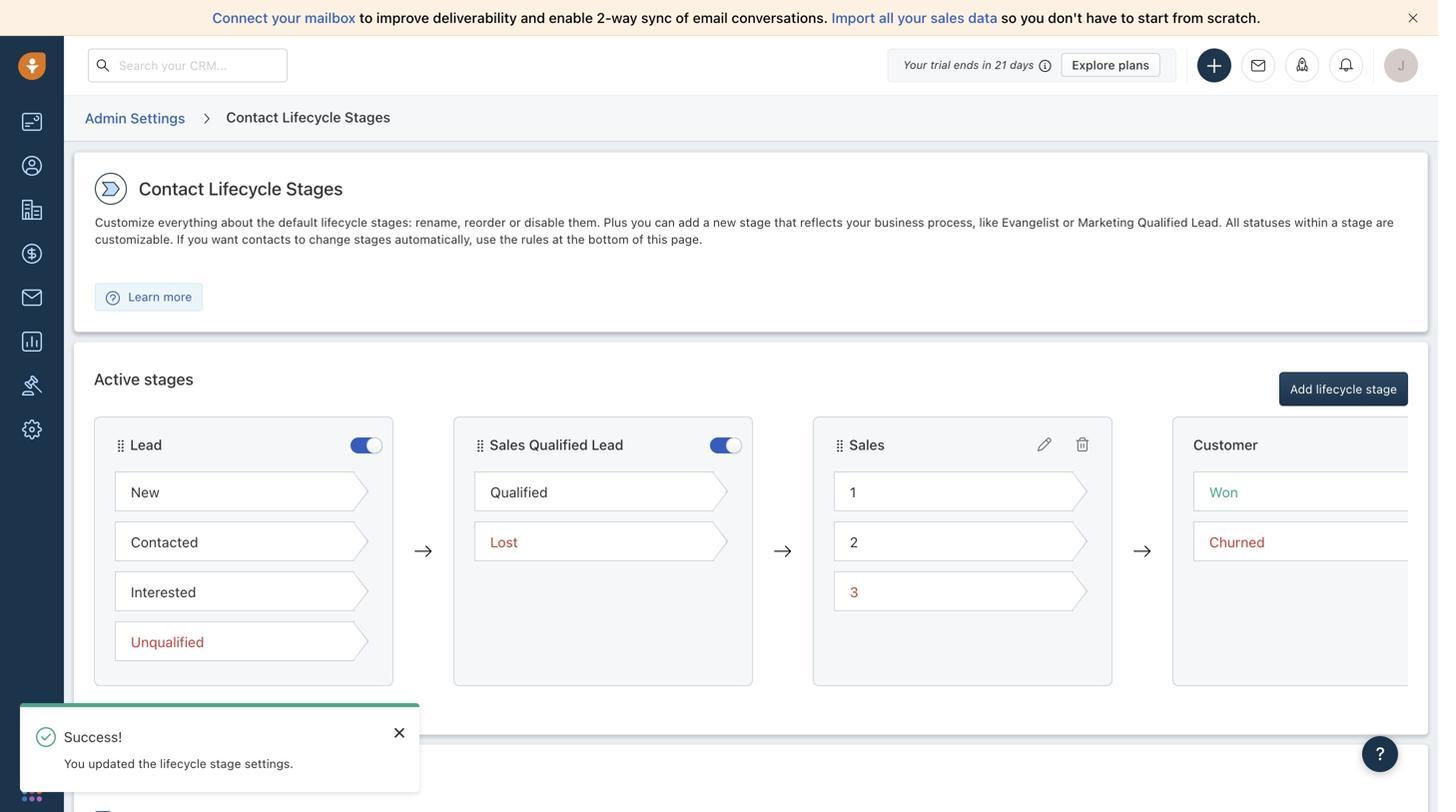 Task type: locate. For each thing, give the bounding box(es) containing it.
your inside customize everything about the default lifecycle stages: rename, reorder or disable them. plus you can add a new stage that reflects your business process, like evangelist or marketing qualified lead. all statuses within a stage are customizable. if you want contacts to change stages automatically, use the rules at the bottom of this page.
[[846, 215, 871, 229]]

explore plans link
[[1061, 53, 1161, 77]]

and
[[521, 9, 545, 26]]

0 horizontal spatial you
[[188, 232, 208, 246]]

1 vertical spatial contact lifecycle stages
[[139, 178, 343, 199]]

to right 'mailbox'
[[359, 9, 373, 26]]

2 vertical spatial lifecycle
[[160, 757, 206, 771]]

1 horizontal spatial or
[[1063, 215, 1075, 229]]

of left this
[[632, 232, 644, 246]]

a
[[703, 215, 710, 229], [1332, 215, 1338, 229]]

0 horizontal spatial of
[[632, 232, 644, 246]]

in
[[982, 58, 992, 71]]

a right within
[[1332, 215, 1338, 229]]

your right reflects in the top right of the page
[[846, 215, 871, 229]]

stage
[[740, 215, 771, 229], [1342, 215, 1373, 229], [1366, 382, 1398, 396], [210, 757, 241, 771]]

connect
[[212, 9, 268, 26]]

page.
[[671, 232, 703, 246]]

0 vertical spatial lifecycle
[[321, 215, 368, 229]]

that
[[774, 215, 797, 229]]

about
[[221, 215, 253, 229]]

ui drag handle image down the active at top
[[115, 439, 127, 453]]

to
[[359, 9, 373, 26], [1121, 9, 1134, 26], [294, 232, 306, 246]]

sales right ui drag handle image at the bottom of page
[[849, 436, 885, 453]]

1 horizontal spatial contact
[[226, 109, 279, 125]]

of right the sync
[[676, 9, 689, 26]]

mailbox
[[305, 9, 356, 26]]

sync
[[641, 9, 672, 26]]

0 horizontal spatial or
[[509, 215, 521, 229]]

1 horizontal spatial of
[[676, 9, 689, 26]]

1 horizontal spatial lifecycle
[[282, 109, 341, 125]]

1 horizontal spatial your
[[846, 215, 871, 229]]

stages inside 'active stages add lifecycle stage'
[[144, 369, 194, 388]]

contact down search your crm... text field
[[226, 109, 279, 125]]

settings.
[[245, 757, 294, 771]]

stages
[[345, 109, 390, 125], [286, 178, 343, 199]]

stages down "stages:"
[[354, 232, 392, 246]]

the
[[257, 215, 275, 229], [500, 232, 518, 246], [567, 232, 585, 246], [138, 757, 157, 771]]

stage right add
[[1366, 382, 1398, 396]]

0 horizontal spatial your
[[272, 9, 301, 26]]

2 sales from the left
[[849, 436, 885, 453]]

success!
[[64, 729, 122, 745]]

business
[[875, 215, 925, 229]]

1 vertical spatial lifecycle
[[1316, 382, 1363, 396]]

stages right the active at top
[[144, 369, 194, 388]]

you
[[1021, 9, 1045, 26], [631, 215, 652, 229], [188, 232, 208, 246]]

want
[[211, 232, 239, 246]]

ui drag handle image left sales qualified lead
[[475, 439, 486, 453]]

lifecycle
[[321, 215, 368, 229], [1316, 382, 1363, 396], [160, 757, 206, 771]]

you right so
[[1021, 9, 1045, 26]]

new
[[131, 484, 160, 500]]

a right add on the left top of the page
[[703, 215, 710, 229]]

to down default
[[294, 232, 306, 246]]

have
[[1086, 9, 1117, 26]]

0 vertical spatial stages
[[354, 232, 392, 246]]

at
[[552, 232, 563, 246]]

0 vertical spatial of
[[676, 9, 689, 26]]

your left 'mailbox'
[[272, 9, 301, 26]]

way
[[612, 9, 638, 26]]

0 vertical spatial qualified
[[1138, 215, 1188, 229]]

admin
[[85, 110, 127, 126]]

admin settings
[[85, 110, 185, 126]]

add
[[1291, 382, 1313, 396]]

2 ui drag handle image from the left
[[475, 439, 486, 453]]

0 horizontal spatial a
[[703, 215, 710, 229]]

2 vertical spatial qualified
[[490, 484, 548, 500]]

enable
[[549, 9, 593, 26]]

0 horizontal spatial sales
[[490, 436, 525, 453]]

qualified
[[1138, 215, 1188, 229], [529, 436, 588, 453], [490, 484, 548, 500]]

contact lifecycle stages
[[226, 109, 390, 125], [139, 178, 343, 199]]

stages
[[354, 232, 392, 246], [144, 369, 194, 388]]

unqualified
[[131, 634, 204, 650]]

ends
[[954, 58, 979, 71]]

lifecycle inside 'active stages add lifecycle stage'
[[1316, 382, 1363, 396]]

or left marketing
[[1063, 215, 1075, 229]]

2 lead from the left
[[592, 436, 624, 453]]

your
[[272, 9, 301, 26], [898, 9, 927, 26], [846, 215, 871, 229]]

1 vertical spatial qualified
[[529, 436, 588, 453]]

stage left "that"
[[740, 215, 771, 229]]

you right 'if' at the left top of page
[[188, 232, 208, 246]]

0 horizontal spatial lifecycle
[[160, 757, 206, 771]]

1 vertical spatial contact
[[139, 178, 204, 199]]

contact up everything
[[139, 178, 204, 199]]

0 horizontal spatial stages
[[144, 369, 194, 388]]

them.
[[568, 215, 601, 229]]

ui drag handle image
[[115, 439, 127, 453], [475, 439, 486, 453]]

1 vertical spatial stages
[[286, 178, 343, 199]]

2 a from the left
[[1332, 215, 1338, 229]]

1 horizontal spatial stages
[[354, 232, 392, 246]]

1 horizontal spatial ui drag handle image
[[475, 439, 486, 453]]

connect your mailbox link
[[212, 9, 359, 26]]

phone element
[[12, 726, 52, 766]]

lifecycle up change
[[321, 215, 368, 229]]

0 horizontal spatial to
[[294, 232, 306, 246]]

settings
[[130, 110, 185, 126]]

0 horizontal spatial lead
[[130, 436, 162, 453]]

0 horizontal spatial ui drag handle image
[[115, 439, 127, 453]]

ui drag handle image
[[834, 439, 846, 453]]

or left disable
[[509, 215, 521, 229]]

2 horizontal spatial you
[[1021, 9, 1045, 26]]

add lifecycle stage button
[[1280, 372, 1409, 406]]

21
[[995, 58, 1007, 71]]

2 horizontal spatial lifecycle
[[1316, 382, 1363, 396]]

lifecycle
[[282, 109, 341, 125], [209, 178, 282, 199]]

1 a from the left
[[703, 215, 710, 229]]

to inside customize everything about the default lifecycle stages: rename, reorder or disable them. plus you can add a new stage that reflects your business process, like evangelist or marketing qualified lead. all statuses within a stage are customizable. if you want contacts to change stages automatically, use the rules at the bottom of this page.
[[294, 232, 306, 246]]

0 vertical spatial contact
[[226, 109, 279, 125]]

close image
[[1409, 13, 1419, 23]]

1 vertical spatial of
[[632, 232, 644, 246]]

lifecycle right the updated
[[160, 757, 206, 771]]

Search your CRM... text field
[[88, 48, 288, 82]]

customize
[[95, 215, 155, 229]]

disable
[[524, 215, 565, 229]]

to left start
[[1121, 9, 1134, 26]]

trial
[[931, 58, 951, 71]]

sales up lost
[[490, 436, 525, 453]]

improve
[[376, 9, 429, 26]]

churned
[[1210, 534, 1265, 550]]

0 horizontal spatial lifecycle
[[209, 178, 282, 199]]

or
[[509, 215, 521, 229], [1063, 215, 1075, 229]]

your right all
[[898, 9, 927, 26]]

1 vertical spatial you
[[631, 215, 652, 229]]

0 vertical spatial you
[[1021, 9, 1045, 26]]

marketing
[[1078, 215, 1135, 229]]

import all your sales data link
[[832, 9, 1001, 26]]

0 vertical spatial stages
[[345, 109, 390, 125]]

don't
[[1048, 9, 1083, 26]]

the right use at the top left of the page
[[500, 232, 518, 246]]

1 ui drag handle image from the left
[[115, 439, 127, 453]]

you up this
[[631, 215, 652, 229]]

the up contacts
[[257, 215, 275, 229]]

rename,
[[415, 215, 461, 229]]

so
[[1001, 9, 1017, 26]]

stage inside 'active stages add lifecycle stage'
[[1366, 382, 1398, 396]]

1 horizontal spatial lead
[[592, 436, 624, 453]]

1 horizontal spatial lifecycle
[[321, 215, 368, 229]]

of
[[676, 9, 689, 26], [632, 232, 644, 246]]

1 sales from the left
[[490, 436, 525, 453]]

1 horizontal spatial stages
[[345, 109, 390, 125]]

2 horizontal spatial your
[[898, 9, 927, 26]]

1 horizontal spatial a
[[1332, 215, 1338, 229]]

1 vertical spatial stages
[[144, 369, 194, 388]]

this
[[647, 232, 668, 246]]

1 horizontal spatial sales
[[849, 436, 885, 453]]

start
[[1138, 9, 1169, 26]]

all
[[879, 9, 894, 26]]

sales for sales
[[849, 436, 885, 453]]

process,
[[928, 215, 976, 229]]

2
[[850, 534, 858, 550]]

3
[[850, 584, 859, 600]]

lifecycle right add
[[1316, 382, 1363, 396]]

reorder
[[465, 215, 506, 229]]

sales
[[490, 436, 525, 453], [849, 436, 885, 453]]



Task type: vqa. For each thing, say whether or not it's contained in the screenshot.
"sync"
yes



Task type: describe. For each thing, give the bounding box(es) containing it.
the right the updated
[[138, 757, 157, 771]]

contacts
[[242, 232, 291, 246]]

sales for sales qualified lead
[[490, 436, 525, 453]]

freshworks switcher image
[[22, 781, 42, 801]]

interested
[[131, 584, 196, 600]]

stage left settings.
[[210, 757, 241, 771]]

add
[[679, 215, 700, 229]]

admin settings link
[[84, 103, 186, 134]]

data
[[968, 9, 998, 26]]

stage left are
[[1342, 215, 1373, 229]]

reflects
[[800, 215, 843, 229]]

from
[[1173, 9, 1204, 26]]

0 horizontal spatial stages
[[286, 178, 343, 199]]

lifecycle inside customize everything about the default lifecycle stages: rename, reorder or disable them. plus you can add a new stage that reflects your business process, like evangelist or marketing qualified lead. all statuses within a stage are customizable. if you want contacts to change stages automatically, use the rules at the bottom of this page.
[[321, 215, 368, 229]]

1 horizontal spatial you
[[631, 215, 652, 229]]

days
[[1010, 58, 1034, 71]]

1 horizontal spatial to
[[359, 9, 373, 26]]

properties image
[[22, 376, 42, 396]]

lead.
[[1192, 215, 1223, 229]]

evangelist
[[1002, 215, 1060, 229]]

stages:
[[371, 215, 412, 229]]

1 lead from the left
[[130, 436, 162, 453]]

your
[[903, 58, 927, 71]]

change
[[309, 232, 351, 246]]

1 or from the left
[[509, 215, 521, 229]]

if
[[177, 232, 184, 246]]

default
[[278, 215, 318, 229]]

won
[[1210, 484, 1239, 500]]

2-
[[597, 9, 612, 26]]

like
[[980, 215, 999, 229]]

rules
[[521, 232, 549, 246]]

1 vertical spatial lifecycle
[[209, 178, 282, 199]]

ui drag handle image for sales qualified lead
[[475, 439, 486, 453]]

learn more
[[128, 290, 192, 304]]

learn
[[128, 290, 160, 304]]

updated
[[88, 757, 135, 771]]

0 vertical spatial lifecycle
[[282, 109, 341, 125]]

can
[[655, 215, 675, 229]]

within
[[1295, 215, 1328, 229]]

customer
[[1194, 436, 1258, 453]]

scratch.
[[1207, 9, 1261, 26]]

everything
[[158, 215, 218, 229]]

ui drag handle image for lead
[[115, 439, 127, 453]]

0 horizontal spatial contact
[[139, 178, 204, 199]]

close image
[[395, 727, 405, 739]]

qualified inside customize everything about the default lifecycle stages: rename, reorder or disable them. plus you can add a new stage that reflects your business process, like evangelist or marketing qualified lead. all statuses within a stage are customizable. if you want contacts to change stages automatically, use the rules at the bottom of this page.
[[1138, 215, 1188, 229]]

connect your mailbox to improve deliverability and enable 2-way sync of email conversations. import all your sales data so you don't have to start from scratch.
[[212, 9, 1261, 26]]

email
[[693, 9, 728, 26]]

sales qualified lead
[[490, 436, 624, 453]]

your trial ends in 21 days
[[903, 58, 1034, 71]]

stages inside customize everything about the default lifecycle stages: rename, reorder or disable them. plus you can add a new stage that reflects your business process, like evangelist or marketing qualified lead. all statuses within a stage are customizable. if you want contacts to change stages automatically, use the rules at the bottom of this page.
[[354, 232, 392, 246]]

active
[[94, 369, 140, 388]]

learn more link
[[96, 288, 202, 306]]

0 vertical spatial contact lifecycle stages
[[226, 109, 390, 125]]

more
[[163, 290, 192, 304]]

customizable.
[[95, 232, 173, 246]]

you
[[64, 757, 85, 771]]

use
[[476, 232, 496, 246]]

2 vertical spatial you
[[188, 232, 208, 246]]

lifecycle for stages
[[1316, 382, 1363, 396]]

sales
[[931, 9, 965, 26]]

plus
[[604, 215, 628, 229]]

2 horizontal spatial to
[[1121, 9, 1134, 26]]

statuses
[[1243, 215, 1291, 229]]

you updated the lifecycle stage settings.
[[64, 757, 294, 771]]

lost
[[490, 534, 518, 550]]

contacted
[[131, 534, 198, 550]]

all
[[1226, 215, 1240, 229]]

active stages add lifecycle stage
[[94, 369, 1398, 396]]

automatically,
[[395, 232, 473, 246]]

deliverability
[[433, 9, 517, 26]]

1 2 3
[[850, 484, 859, 600]]

conversations.
[[732, 9, 828, 26]]

explore
[[1072, 58, 1115, 72]]

explore plans
[[1072, 58, 1150, 72]]

1
[[850, 484, 856, 500]]

phone image
[[22, 736, 42, 756]]

bottom
[[588, 232, 629, 246]]

new
[[713, 215, 736, 229]]

lifecycle for updated
[[160, 757, 206, 771]]

2 or from the left
[[1063, 215, 1075, 229]]

of inside customize everything about the default lifecycle stages: rename, reorder or disable them. plus you can add a new stage that reflects your business process, like evangelist or marketing qualified lead. all statuses within a stage are customizable. if you want contacts to change stages automatically, use the rules at the bottom of this page.
[[632, 232, 644, 246]]

import
[[832, 9, 876, 26]]

plans
[[1119, 58, 1150, 72]]

the right 'at' at the top left of the page
[[567, 232, 585, 246]]

customize everything about the default lifecycle stages: rename, reorder or disable them. plus you can add a new stage that reflects your business process, like evangelist or marketing qualified lead. all statuses within a stage are customizable. if you want contacts to change stages automatically, use the rules at the bottom of this page.
[[95, 215, 1394, 246]]

are
[[1376, 215, 1394, 229]]



